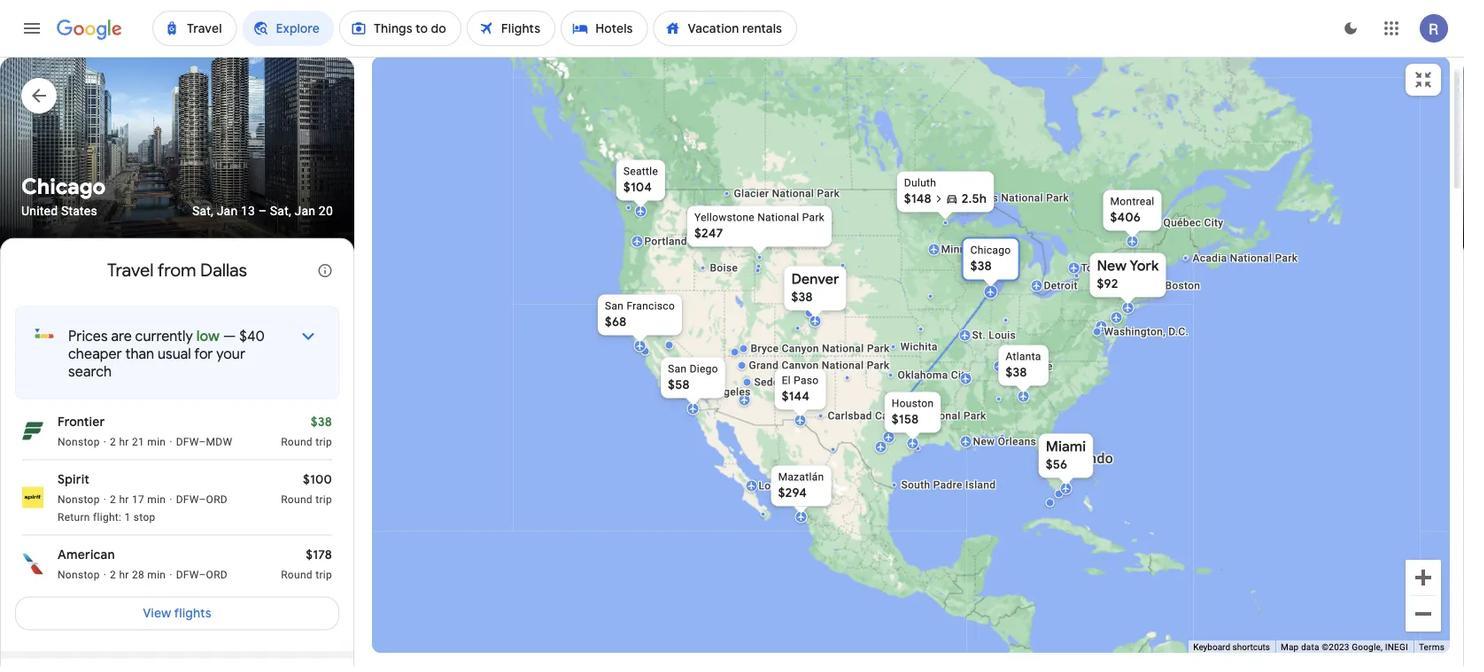 Task type: locate. For each thing, give the bounding box(es) containing it.
san up $68 at the left of the page
[[605, 300, 624, 312]]

portland
[[645, 235, 687, 248]]

1 dfw – ord from the top
[[176, 493, 228, 505]]

trip down $100 text field at the left bottom of the page
[[316, 493, 332, 505]]

san inside san francisco $68
[[605, 300, 624, 312]]

1 round from the top
[[281, 435, 313, 448]]

voyageurs national park
[[946, 192, 1069, 204]]

2 vertical spatial 2
[[110, 568, 116, 581]]

ord up flights on the bottom left of the page
[[206, 568, 228, 581]]

new for york
[[1097, 257, 1127, 275]]

frontier image
[[22, 420, 43, 442]]

mdw
[[206, 435, 233, 448]]

san up 58 us dollars text field
[[668, 363, 687, 375]]

1 horizontal spatial city
[[1204, 217, 1224, 229]]

$100
[[303, 472, 332, 488]]

caverns
[[875, 410, 916, 422]]

for
[[194, 345, 213, 363]]

2 dfw from the top
[[176, 493, 199, 505]]

spirit image
[[22, 487, 43, 508]]

 image down frontier
[[103, 435, 106, 449]]

jan left 13
[[217, 204, 238, 218]]

– right 21
[[199, 435, 206, 448]]

are
[[111, 327, 132, 345]]

round inside $38 round trip
[[281, 435, 313, 448]]

0 vertical spatial san
[[605, 300, 624, 312]]

city
[[1204, 217, 1224, 229], [951, 369, 971, 381]]

28
[[132, 568, 144, 581]]

inegi
[[1385, 642, 1409, 653]]

new inside new york $92
[[1097, 257, 1127, 275]]

3 nonstop from the top
[[58, 568, 100, 581]]

2 left 28
[[110, 568, 116, 581]]

round down $178 text field
[[281, 568, 313, 581]]

2 horizontal spatial 38 us dollars text field
[[1006, 365, 1027, 381]]

21
[[132, 435, 144, 448]]

hr for frontier
[[119, 435, 129, 448]]

american
[[58, 547, 115, 563]]

1 ord from the top
[[206, 493, 228, 505]]

2 vertical spatial trip
[[316, 568, 332, 581]]

jan
[[217, 204, 238, 218], [295, 204, 316, 218]]

canyon up paso
[[782, 359, 819, 372]]

68 US dollars text field
[[605, 314, 627, 330]]

francisco
[[627, 300, 675, 312]]

nonstop for frontier
[[58, 435, 100, 448]]

round down $100 text field at the left bottom of the page
[[281, 493, 313, 505]]

2 trip from the top
[[316, 493, 332, 505]]

keyboard shortcuts button
[[1194, 641, 1270, 653]]

38 us dollars text field down the minneapolis
[[971, 258, 992, 274]]

mazatlán $294
[[778, 471, 824, 501]]

return flight: 1 stop
[[58, 511, 156, 523]]

1 horizontal spatial san
[[668, 363, 687, 375]]

0 vertical spatial dfw
[[176, 435, 199, 448]]

sat, right 13
[[270, 204, 291, 218]]

canyon for bryce
[[782, 342, 819, 355]]

1 vertical spatial  image
[[103, 492, 106, 506]]

park up bozeman
[[802, 211, 825, 224]]

ord down mdw
[[206, 493, 228, 505]]

2 nonstop from the top
[[58, 493, 100, 505]]

2 left 21
[[110, 435, 116, 448]]

0 horizontal spatial new
[[973, 435, 995, 448]]

dfw – ord down dfw – mdw
[[176, 493, 228, 505]]

main menu image
[[21, 18, 43, 39]]

hr left 28
[[119, 568, 129, 581]]

d.c.
[[1169, 326, 1189, 338]]

nonstop
[[58, 435, 100, 448], [58, 493, 100, 505], [58, 568, 100, 581]]

san for $58
[[668, 363, 687, 375]]

– right 13
[[258, 204, 267, 218]]

0 vertical spatial min
[[147, 435, 166, 448]]

 image
[[103, 567, 106, 582]]

padre
[[933, 479, 963, 491]]

san
[[605, 300, 624, 312], [668, 363, 687, 375]]

trip down $38 text field
[[316, 435, 332, 448]]

1 vertical spatial dfw
[[176, 493, 199, 505]]

3 2 from the top
[[110, 568, 116, 581]]

city right québec
[[1204, 217, 1224, 229]]

min right 21
[[147, 435, 166, 448]]

trip down $178
[[316, 568, 332, 581]]

38 us dollars text field down atlanta at the bottom right of page
[[1006, 365, 1027, 381]]

1 min from the top
[[147, 435, 166, 448]]

 image
[[103, 435, 106, 449], [103, 492, 106, 506]]

map data ©2023 google, inegi
[[1281, 642, 1409, 653]]

washington,
[[1104, 326, 1166, 338]]

0 vertical spatial canyon
[[782, 342, 819, 355]]

0 vertical spatial new
[[1097, 257, 1127, 275]]

2 jan from the left
[[295, 204, 316, 218]]

hr left 17
[[119, 493, 129, 505]]

terms
[[1419, 642, 1445, 653]]

1 vertical spatial hr
[[119, 493, 129, 505]]

2 min from the top
[[147, 493, 166, 505]]

denver
[[792, 270, 839, 288]]

1 horizontal spatial sat,
[[270, 204, 291, 218]]

st.
[[972, 329, 986, 342]]

0 vertical spatial chicago
[[21, 174, 106, 200]]

1  image from the top
[[103, 435, 106, 449]]

1 horizontal spatial new
[[1097, 257, 1127, 275]]

2 vertical spatial round
[[281, 568, 313, 581]]

st. louis
[[972, 329, 1016, 342]]

– up flights on the bottom left of the page
[[199, 568, 206, 581]]

change appearance image
[[1330, 7, 1372, 50]]

min right 28
[[147, 568, 166, 581]]

park up new orleans
[[964, 410, 987, 422]]

$38 up $100
[[311, 414, 332, 430]]

trip inside $100 round trip
[[316, 493, 332, 505]]

0 vertical spatial 2
[[110, 435, 116, 448]]

trip inside $178 round trip
[[316, 568, 332, 581]]

0 vertical spatial hr
[[119, 435, 129, 448]]

3 dfw from the top
[[176, 568, 199, 581]]

1 vertical spatial min
[[147, 493, 166, 505]]

2 vertical spatial min
[[147, 568, 166, 581]]

trip inside $38 round trip
[[316, 435, 332, 448]]

92 US dollars text field
[[1097, 276, 1119, 292]]

1 vertical spatial city
[[951, 369, 971, 381]]

south
[[901, 479, 931, 491]]

38 us dollars text field down denver
[[792, 289, 813, 305]]

0 vertical spatial dfw – ord
[[176, 493, 228, 505]]

round inside $178 round trip
[[281, 568, 313, 581]]

city for oklahoma city
[[951, 369, 971, 381]]

dfw – ord
[[176, 493, 228, 505], [176, 568, 228, 581]]

sat, left 13
[[192, 204, 214, 218]]

navigate back image
[[21, 78, 57, 113]]

1 hr from the top
[[119, 435, 129, 448]]

©2023
[[1322, 642, 1350, 653]]

min
[[147, 435, 166, 448], [147, 493, 166, 505], [147, 568, 166, 581]]

dfw – ord up flights on the bottom left of the page
[[176, 568, 228, 581]]

dfw left mdw
[[176, 435, 199, 448]]

2 vertical spatial hr
[[119, 568, 129, 581]]

406 US dollars text field
[[1111, 210, 1141, 225]]

dfw up flights on the bottom left of the page
[[176, 568, 199, 581]]

jan left 20
[[295, 204, 316, 218]]

new for orleans
[[973, 435, 995, 448]]

montreal $406
[[1111, 195, 1155, 225]]

park
[[817, 187, 840, 200], [1046, 192, 1069, 204], [802, 211, 825, 224], [1275, 252, 1298, 264], [867, 342, 890, 355], [867, 359, 890, 372], [964, 410, 987, 422]]

2 dfw – ord from the top
[[176, 568, 228, 581]]

usual
[[158, 345, 191, 363]]

nonstop up return on the left bottom of page
[[58, 493, 100, 505]]

104 US dollars text field
[[624, 179, 652, 195]]

round inside $100 round trip
[[281, 493, 313, 505]]

$38 down denver
[[792, 289, 813, 305]]

ord for 2 hr 28 min
[[206, 568, 228, 581]]

view flights
[[143, 606, 211, 621]]

1 canyon from the top
[[782, 342, 819, 355]]

san inside san diego $58
[[668, 363, 687, 375]]

0 vertical spatial city
[[1204, 217, 1224, 229]]

3 round from the top
[[281, 568, 313, 581]]

0 vertical spatial trip
[[316, 435, 332, 448]]

1 vertical spatial round
[[281, 493, 313, 505]]

38 US dollars text field
[[971, 258, 992, 274], [792, 289, 813, 305], [1006, 365, 1027, 381]]

1 vertical spatial canyon
[[782, 359, 819, 372]]

chicago inside map region
[[971, 244, 1011, 256]]

38 US dollars text field
[[311, 414, 332, 430]]

178 US dollars text field
[[306, 547, 332, 563]]

flights
[[174, 606, 211, 621]]

chicago up united states
[[21, 174, 106, 200]]

2 round from the top
[[281, 493, 313, 505]]

sat,
[[192, 204, 214, 218], [270, 204, 291, 218]]

los
[[690, 386, 708, 398]]

new left orleans
[[973, 435, 995, 448]]

1 horizontal spatial 38 us dollars text field
[[971, 258, 992, 274]]

new
[[1097, 257, 1127, 275], [973, 435, 995, 448]]

0 horizontal spatial sat,
[[192, 204, 214, 218]]

states)
[[168, 638, 210, 654]]

min right 17
[[147, 493, 166, 505]]

loreto
[[759, 480, 791, 492]]

travel
[[107, 259, 154, 282]]

0 vertical spatial  image
[[103, 435, 106, 449]]

0 vertical spatial round
[[281, 435, 313, 448]]

0 vertical spatial 38 us dollars text field
[[971, 258, 992, 274]]

round down $38 text field
[[281, 435, 313, 448]]

2 vertical spatial nonstop
[[58, 568, 100, 581]]

dfw – ord for 2 hr 28 min
[[176, 568, 228, 581]]

new up $92 "text field"
[[1097, 257, 1127, 275]]

1 vertical spatial chicago
[[971, 244, 1011, 256]]

0 horizontal spatial chicago
[[21, 174, 106, 200]]

$38 down the minneapolis
[[971, 258, 992, 274]]

san diego $58
[[668, 363, 718, 393]]

trip for $38
[[316, 435, 332, 448]]

$38 inside denver $38
[[792, 289, 813, 305]]

 image up return flight: 1 stop
[[103, 492, 106, 506]]

1 vertical spatial 2
[[110, 493, 116, 505]]

144 US dollars text field
[[782, 388, 810, 404]]

park up "yellowstone national park $247"
[[817, 187, 840, 200]]

$38 down atlanta at the bottom right of page
[[1006, 365, 1027, 381]]

2 up flight: on the left bottom
[[110, 493, 116, 505]]

trip for $178
[[316, 568, 332, 581]]

1 vertical spatial new
[[973, 435, 995, 448]]

0 vertical spatial ord
[[206, 493, 228, 505]]

100 US dollars text field
[[303, 472, 332, 488]]

new orleans
[[973, 435, 1037, 448]]

denver $38
[[792, 270, 839, 305]]

1 horizontal spatial jan
[[295, 204, 316, 218]]

$38 for atlanta
[[1006, 365, 1027, 381]]

1 vertical spatial ord
[[206, 568, 228, 581]]

loading results progress bar
[[0, 57, 1464, 60]]

nonstop down frontier
[[58, 435, 100, 448]]

chicago down 2.5h
[[971, 244, 1011, 256]]

0 vertical spatial nonstop
[[58, 435, 100, 448]]

hr left 21
[[119, 435, 129, 448]]

sedona
[[754, 376, 792, 388]]

1 vertical spatial dfw – ord
[[176, 568, 228, 581]]

0 horizontal spatial city
[[951, 369, 971, 381]]

washington, d.c.
[[1104, 326, 1189, 338]]

round for $178
[[281, 568, 313, 581]]

trip
[[316, 435, 332, 448], [316, 493, 332, 505], [316, 568, 332, 581]]

round for $100
[[281, 493, 313, 505]]

park inside "yellowstone national park $247"
[[802, 211, 825, 224]]

1 vertical spatial 38 us dollars text field
[[792, 289, 813, 305]]

2 vertical spatial dfw
[[176, 568, 199, 581]]

1 vertical spatial nonstop
[[58, 493, 100, 505]]

round
[[281, 435, 313, 448], [281, 493, 313, 505], [281, 568, 313, 581]]

1 vertical spatial san
[[668, 363, 687, 375]]

toronto
[[1081, 262, 1120, 274]]

1 trip from the top
[[316, 435, 332, 448]]

nonstop down american
[[58, 568, 100, 581]]

ord
[[206, 493, 228, 505], [206, 568, 228, 581]]

148 US dollars text field
[[904, 191, 932, 207]]

2 canyon from the top
[[782, 359, 819, 372]]

than
[[125, 345, 154, 363]]

1 dfw from the top
[[176, 435, 199, 448]]

orleans
[[998, 435, 1037, 448]]

1 2 from the top
[[110, 435, 116, 448]]

2 ord from the top
[[206, 568, 228, 581]]

3 trip from the top
[[316, 568, 332, 581]]

1 nonstop from the top
[[58, 435, 100, 448]]

3 min from the top
[[147, 568, 166, 581]]

québec city
[[1164, 217, 1224, 229]]

1 horizontal spatial chicago
[[971, 244, 1011, 256]]

atlanta $38
[[1006, 350, 1042, 381]]

park right acadia
[[1275, 252, 1298, 264]]

0 horizontal spatial san
[[605, 300, 624, 312]]

min for american
[[147, 568, 166, 581]]

map region
[[287, 0, 1464, 667]]

bryce
[[751, 342, 779, 355]]

– down dfw – mdw
[[199, 493, 206, 505]]

san for $68
[[605, 300, 624, 312]]

low
[[196, 327, 220, 345]]

2  image from the top
[[103, 492, 106, 506]]

city right oklahoma
[[951, 369, 971, 381]]

google,
[[1352, 642, 1383, 653]]

houston
[[892, 397, 934, 410]]

english (united states) button
[[44, 632, 224, 660]]

17
[[132, 493, 144, 505]]

2 for frontier
[[110, 435, 116, 448]]

158 US dollars text field
[[892, 412, 919, 427]]

canyon for grand
[[782, 359, 819, 372]]

2 vertical spatial 38 us dollars text field
[[1006, 365, 1027, 381]]

3 hr from the top
[[119, 568, 129, 581]]

dfw right 17
[[176, 493, 199, 505]]

$158
[[892, 412, 919, 427]]

0 horizontal spatial 38 us dollars text field
[[792, 289, 813, 305]]

1 vertical spatial trip
[[316, 493, 332, 505]]

$38 inside "chicago $38"
[[971, 258, 992, 274]]

chicago $38
[[971, 244, 1011, 274]]

$100 round trip
[[281, 472, 332, 505]]

 image for 2 hr 17 min
[[103, 492, 106, 506]]

glacier national park
[[734, 187, 840, 200]]

$38 inside atlanta $38
[[1006, 365, 1027, 381]]

english
[[78, 638, 119, 654]]

 image for 2 hr 21 min
[[103, 435, 106, 449]]

canyon up grand canyon national park
[[782, 342, 819, 355]]

0 horizontal spatial jan
[[217, 204, 238, 218]]



Task type: vqa. For each thing, say whether or not it's contained in the screenshot.
7:40 PM text field related to 6,641
no



Task type: describe. For each thing, give the bounding box(es) containing it.
keyboard
[[1194, 642, 1231, 653]]

los angeles
[[690, 386, 751, 398]]

$406
[[1111, 210, 1141, 225]]

acadia national park
[[1193, 252, 1298, 264]]

island
[[966, 479, 996, 491]]

dfw – mdw
[[176, 435, 233, 448]]

1 jan from the left
[[217, 204, 238, 218]]

minneapolis
[[941, 243, 1002, 256]]

$58
[[668, 377, 690, 393]]

nonstop for american
[[58, 568, 100, 581]]

$247
[[695, 225, 723, 241]]

usd
[[272, 638, 296, 654]]

park left oklahoma
[[867, 359, 890, 372]]

2 hours 30 minutes text field
[[962, 191, 987, 207]]

247 US dollars text field
[[695, 225, 723, 241]]

2 hr 21 min
[[110, 435, 166, 448]]

san francisco $68
[[605, 300, 675, 330]]

$178 round trip
[[281, 547, 332, 581]]

south padre island
[[901, 479, 996, 491]]

travel from dallas
[[107, 259, 247, 282]]

2 sat, from the left
[[270, 204, 291, 218]]

spokane
[[698, 204, 741, 217]]

nashville
[[1007, 360, 1053, 373]]

seattle
[[624, 165, 658, 178]]

chicago for chicago
[[21, 174, 106, 200]]

city for québec city
[[1204, 217, 1224, 229]]

atlanta
[[1006, 350, 1042, 363]]

2.5h
[[962, 191, 987, 207]]

stop
[[134, 511, 156, 523]]

2 hr 17 min
[[110, 493, 166, 505]]

voyageurs
[[946, 192, 998, 204]]

american image
[[22, 553, 43, 575]]

wichita
[[901, 341, 938, 353]]

national inside "yellowstone national park $247"
[[758, 211, 799, 224]]

1
[[125, 511, 131, 523]]

view smaller map image
[[1413, 69, 1434, 90]]

more details image
[[287, 315, 330, 357]]

prices
[[68, 327, 108, 345]]

$38 for chicago
[[971, 258, 992, 274]]

park left the wichita
[[867, 342, 890, 355]]

38 us dollars text field for denver
[[792, 289, 813, 305]]

your
[[216, 345, 245, 363]]

english (united states)
[[78, 638, 210, 654]]

louis
[[989, 329, 1016, 342]]

$38 inside $38 round trip
[[311, 414, 332, 430]]

from
[[157, 259, 196, 282]]

(united
[[122, 638, 166, 654]]

data
[[1301, 642, 1320, 653]]

dfw for frontier
[[176, 435, 199, 448]]

– for 2 hr 17 min
[[199, 493, 206, 505]]

—
[[223, 327, 236, 345]]

duluth
[[904, 177, 937, 189]]

about these results image
[[304, 249, 346, 292]]

el paso $144
[[782, 374, 819, 404]]

$294
[[778, 485, 807, 501]]

seattle $104
[[624, 165, 658, 195]]

$178
[[306, 547, 332, 563]]

dfw for american
[[176, 568, 199, 581]]

miami $56
[[1046, 438, 1086, 473]]

map
[[1281, 642, 1299, 653]]

chicago for chicago $38
[[971, 244, 1011, 256]]

2 for american
[[110, 568, 116, 581]]

boise
[[710, 262, 738, 274]]

– for 2 hr 21 min
[[199, 435, 206, 448]]

$40
[[239, 327, 265, 345]]

return
[[58, 511, 90, 523]]

$38 round trip
[[281, 414, 332, 448]]

carlsbad caverns national park
[[828, 410, 987, 422]]

sat, jan 13 – sat, jan 20
[[192, 204, 333, 218]]

currently
[[135, 327, 193, 345]]

dfw – ord for 2 hr 17 min
[[176, 493, 228, 505]]

$148
[[904, 191, 932, 207]]

spirit
[[58, 472, 90, 488]]

prices are currently low
[[68, 327, 220, 345]]

$56
[[1046, 457, 1068, 473]]

united states
[[21, 204, 97, 218]]

keyboard shortcuts
[[1194, 642, 1270, 653]]

2 hr from the top
[[119, 493, 129, 505]]

56 US dollars text field
[[1046, 457, 1068, 473]]

– for 2 hr 28 min
[[199, 568, 206, 581]]

cheaper
[[68, 345, 122, 363]]

$92
[[1097, 276, 1119, 292]]

grand canyon national park
[[749, 359, 890, 372]]

oklahoma
[[898, 369, 948, 381]]

min for frontier
[[147, 435, 166, 448]]

terms link
[[1419, 642, 1445, 653]]

el
[[782, 374, 791, 387]]

orlando
[[1062, 450, 1114, 467]]

$38 for denver
[[792, 289, 813, 305]]

park left montreal
[[1046, 192, 1069, 204]]

bryce canyon national park
[[751, 342, 890, 355]]

grand
[[749, 359, 779, 372]]

1 sat, from the left
[[192, 204, 214, 218]]

shortcuts
[[1233, 642, 1270, 653]]

dallas
[[200, 259, 247, 282]]

frontier
[[58, 414, 105, 430]]

20
[[319, 204, 333, 218]]

38 us dollars text field for atlanta
[[1006, 365, 1027, 381]]

montreal
[[1111, 195, 1155, 208]]

states
[[61, 204, 97, 218]]

hr for american
[[119, 568, 129, 581]]

13
[[241, 204, 255, 218]]

flight:
[[93, 511, 122, 523]]

294 US dollars text field
[[778, 485, 807, 501]]

united
[[21, 204, 58, 218]]

miami
[[1046, 438, 1086, 456]]

yellowstone
[[695, 211, 755, 224]]

yellowstone national park $247
[[695, 211, 825, 241]]

ord for 2 hr 17 min
[[206, 493, 228, 505]]

38 us dollars text field for chicago
[[971, 258, 992, 274]]

trip for $100
[[316, 493, 332, 505]]

carlsbad
[[828, 410, 872, 422]]

$68
[[605, 314, 627, 330]]

2 2 from the top
[[110, 493, 116, 505]]

round for $38
[[281, 435, 313, 448]]

58 US dollars text field
[[668, 377, 690, 393]]

oklahoma city
[[898, 369, 971, 381]]

york
[[1130, 257, 1159, 275]]

2 hr 28 min
[[110, 568, 166, 581]]



